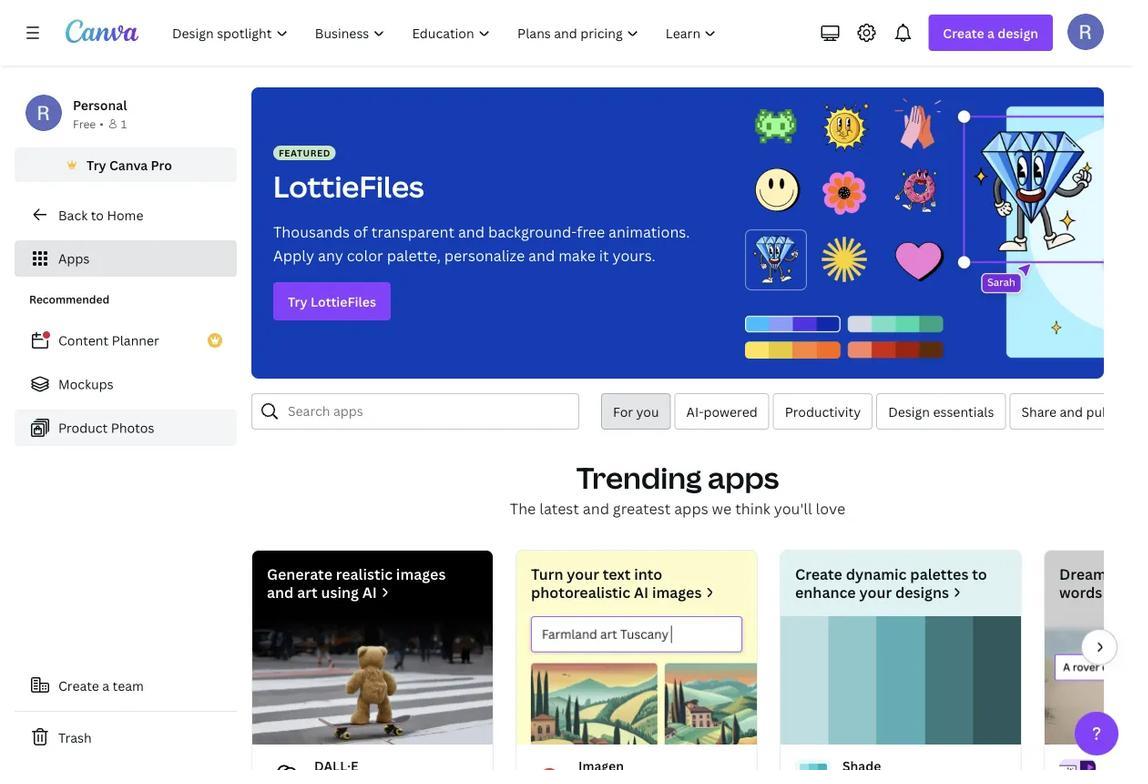 Task type: describe. For each thing, give the bounding box(es) containing it.
for you button
[[601, 394, 671, 430]]

try lottiefiles button
[[273, 282, 391, 321]]

lottiefiles for try lottiefiles
[[311, 293, 376, 310]]

canva
[[109, 156, 148, 174]]

background-
[[488, 222, 577, 242]]

design
[[998, 24, 1039, 41]]

yours.
[[613, 246, 656, 266]]

product
[[58, 420, 108, 437]]

content planner
[[58, 332, 159, 349]]

featured
[[279, 147, 331, 159]]

turn your text into photorealistic ai images button
[[509, 550, 758, 771]]

free •
[[73, 116, 104, 131]]

dall·e image
[[252, 617, 493, 745]]

you
[[636, 403, 659, 420]]

dynamic
[[846, 565, 907, 584]]

shade image
[[781, 617, 1021, 745]]

we
[[712, 499, 732, 519]]

create dynamic palettes to enhance your designs button
[[773, 550, 1022, 771]]

share and publish
[[1022, 403, 1132, 420]]

try lottiefiles
[[288, 293, 376, 310]]

dream
[[1060, 565, 1107, 584]]

mockups
[[58, 376, 114, 393]]

turn
[[531, 565, 563, 584]]

and inside trending apps the latest and greatest apps we think you'll love
[[583, 499, 609, 519]]

designs
[[895, 583, 949, 603]]

create for create a design
[[943, 24, 985, 41]]

share and publish button
[[1010, 394, 1133, 430]]

top level navigation element
[[160, 15, 732, 51]]

a for team
[[102, 677, 109, 695]]

design essentials button
[[877, 394, 1006, 430]]

share
[[1022, 403, 1057, 420]]

try for try lottiefiles
[[288, 293, 308, 310]]

dream it up button
[[1038, 550, 1133, 771]]

any
[[318, 246, 343, 266]]

palette,
[[387, 246, 441, 266]]

ai inside generate realistic images and art using ai
[[362, 583, 377, 603]]

try for try canva pro
[[87, 156, 106, 174]]

content
[[58, 332, 109, 349]]

create a team button
[[15, 668, 237, 704]]

trash link
[[15, 720, 237, 756]]

essentials
[[933, 403, 994, 420]]

try canva pro
[[87, 156, 172, 174]]

publish
[[1086, 403, 1132, 420]]

create dynamic palettes to enhance your designs
[[795, 565, 987, 603]]

photos
[[111, 420, 154, 437]]

magic media image
[[1045, 617, 1133, 745]]

team
[[113, 677, 144, 695]]

productivity
[[785, 403, 861, 420]]

enhance
[[795, 583, 856, 603]]

featured lottiefiles
[[273, 147, 424, 206]]

create a design button
[[929, 15, 1053, 51]]

apply
[[273, 246, 314, 266]]

dream it up
[[1060, 565, 1133, 603]]

personal
[[73, 96, 127, 113]]

images inside generate realistic images and art using ai
[[396, 565, 446, 584]]

latest
[[539, 499, 579, 519]]

thousands of transparent and background-free animations. apply any color palette, personalize and make it yours.
[[273, 222, 690, 266]]

generate realistic images and art using ai
[[267, 565, 446, 603]]

turn your text into photorealistic ai images
[[531, 565, 702, 603]]

ai-powered button
[[675, 394, 770, 430]]

of
[[353, 222, 368, 242]]

ai inside turn your text into photorealistic ai images
[[634, 583, 649, 603]]

apps link
[[15, 241, 237, 277]]

powered
[[704, 403, 758, 420]]

using
[[321, 583, 359, 603]]

create a team
[[58, 677, 144, 695]]

it inside thousands of transparent and background-free animations. apply any color palette, personalize and make it yours.
[[599, 246, 609, 266]]

animations.
[[609, 222, 690, 242]]

generate
[[267, 565, 332, 584]]

design
[[888, 403, 930, 420]]

your inside turn your text into photorealistic ai images
[[567, 565, 599, 584]]

ai-
[[687, 403, 704, 420]]

lottiefiles for featured lottiefiles
[[273, 167, 424, 206]]

productivity button
[[773, 394, 873, 430]]

your inside the create dynamic palettes to enhance your designs
[[860, 583, 892, 603]]

trash
[[58, 729, 92, 747]]



Task type: vqa. For each thing, say whether or not it's contained in the screenshot.
For You button
yes



Task type: locate. For each thing, give the bounding box(es) containing it.
text
[[603, 565, 631, 584]]

color
[[347, 246, 383, 266]]

images right the realistic
[[396, 565, 446, 584]]

1 horizontal spatial create
[[795, 565, 843, 584]]

content planner link
[[15, 322, 237, 359]]

1
[[121, 116, 127, 131]]

trending apps the latest and greatest apps we think you'll love
[[510, 458, 846, 519]]

the
[[510, 499, 536, 519]]

home
[[107, 206, 143, 224]]

1 horizontal spatial it
[[1110, 565, 1120, 584]]

you'll
[[774, 499, 812, 519]]

0 vertical spatial apps
[[708, 458, 779, 498]]

1 horizontal spatial ai
[[634, 583, 649, 603]]

design essentials
[[888, 403, 994, 420]]

and
[[458, 222, 485, 242], [528, 246, 555, 266], [1060, 403, 1083, 420], [583, 499, 609, 519], [267, 583, 294, 603]]

greatest
[[613, 499, 671, 519]]

your
[[567, 565, 599, 584], [860, 583, 892, 603]]

create for create a team
[[58, 677, 99, 695]]

and down background-
[[528, 246, 555, 266]]

2 vertical spatial create
[[58, 677, 99, 695]]

0 horizontal spatial to
[[91, 206, 104, 224]]

1 horizontal spatial a
[[988, 24, 995, 41]]

create inside create a design dropdown button
[[943, 24, 985, 41]]

and right latest at the bottom of page
[[583, 499, 609, 519]]

lottiefiles
[[273, 167, 424, 206], [311, 293, 376, 310]]

it right make
[[599, 246, 609, 266]]

think
[[735, 499, 771, 519]]

create inside the create dynamic palettes to enhance your designs
[[795, 565, 843, 584]]

0 vertical spatial try
[[87, 156, 106, 174]]

Input field to search for apps search field
[[288, 394, 568, 429]]

1 horizontal spatial to
[[972, 565, 987, 584]]

it left up
[[1110, 565, 1120, 584]]

love
[[816, 499, 846, 519]]

ruby anderson image
[[1068, 13, 1104, 50]]

•
[[100, 116, 104, 131]]

1 ai from the left
[[362, 583, 377, 603]]

0 horizontal spatial ai
[[362, 583, 377, 603]]

for
[[613, 403, 633, 420]]

1 vertical spatial lottiefiles
[[311, 293, 376, 310]]

a preview image of the app named "lottiefiles" showing multiple animations with different color palettes image
[[740, 87, 1133, 379]]

images inside turn your text into photorealistic ai images
[[652, 583, 702, 603]]

lottiefiles inside button
[[311, 293, 376, 310]]

planner
[[112, 332, 159, 349]]

0 horizontal spatial a
[[102, 677, 109, 695]]

images
[[396, 565, 446, 584], [652, 583, 702, 603]]

2 ai from the left
[[634, 583, 649, 603]]

back to home
[[58, 206, 143, 224]]

apps left we
[[674, 499, 708, 519]]

product photos
[[58, 420, 154, 437]]

create for create dynamic palettes to enhance your designs
[[795, 565, 843, 584]]

lottiefiles down 'any'
[[311, 293, 376, 310]]

0 horizontal spatial it
[[599, 246, 609, 266]]

and inside generate realistic images and art using ai
[[267, 583, 294, 603]]

list containing content planner
[[15, 322, 237, 446]]

0 horizontal spatial try
[[87, 156, 106, 174]]

0 horizontal spatial images
[[396, 565, 446, 584]]

apps up think
[[708, 458, 779, 498]]

mockups link
[[15, 366, 237, 403]]

a inside dropdown button
[[988, 24, 995, 41]]

try canva pro button
[[15, 148, 237, 182]]

create left design
[[943, 24, 985, 41]]

0 vertical spatial it
[[599, 246, 609, 266]]

images right text
[[652, 583, 702, 603]]

your left designs
[[860, 583, 892, 603]]

1 horizontal spatial try
[[288, 293, 308, 310]]

create a design
[[943, 24, 1039, 41]]

up
[[1124, 565, 1133, 584]]

create
[[943, 24, 985, 41], [795, 565, 843, 584], [58, 677, 99, 695]]

recommended
[[29, 292, 110, 307]]

generate realistic images and art using ai button
[[245, 550, 494, 771]]

list
[[15, 322, 237, 446]]

1 vertical spatial a
[[102, 677, 109, 695]]

apps
[[58, 250, 90, 267]]

to
[[91, 206, 104, 224], [972, 565, 987, 584]]

create left team
[[58, 677, 99, 695]]

0 vertical spatial a
[[988, 24, 995, 41]]

product photos link
[[15, 410, 237, 446]]

a
[[988, 24, 995, 41], [102, 677, 109, 695]]

it inside dream it up
[[1110, 565, 1120, 584]]

pro
[[151, 156, 172, 174]]

free
[[73, 116, 96, 131]]

1 vertical spatial it
[[1110, 565, 1120, 584]]

try left canva
[[87, 156, 106, 174]]

ai right using
[[362, 583, 377, 603]]

1 horizontal spatial your
[[860, 583, 892, 603]]

0 vertical spatial create
[[943, 24, 985, 41]]

a left design
[[988, 24, 995, 41]]

palettes
[[910, 565, 969, 584]]

for you
[[613, 403, 659, 420]]

create inside create a team 'button'
[[58, 677, 99, 695]]

1 vertical spatial create
[[795, 565, 843, 584]]

and up personalize
[[458, 222, 485, 242]]

free
[[577, 222, 605, 242]]

ai right text
[[634, 583, 649, 603]]

and right share
[[1060, 403, 1083, 420]]

ai-powered
[[687, 403, 758, 420]]

1 horizontal spatial images
[[652, 583, 702, 603]]

imagen image
[[517, 617, 757, 745]]

create left dynamic
[[795, 565, 843, 584]]

lottiefiles up the of
[[273, 167, 424, 206]]

thousands
[[273, 222, 350, 242]]

apps
[[708, 458, 779, 498], [674, 499, 708, 519]]

into
[[634, 565, 662, 584]]

a left team
[[102, 677, 109, 695]]

to inside the create dynamic palettes to enhance your designs
[[972, 565, 987, 584]]

back to home link
[[15, 197, 237, 233]]

1 vertical spatial apps
[[674, 499, 708, 519]]

a for design
[[988, 24, 995, 41]]

a inside 'button'
[[102, 677, 109, 695]]

your left text
[[567, 565, 599, 584]]

ai
[[362, 583, 377, 603], [634, 583, 649, 603]]

art
[[297, 583, 318, 603]]

to right palettes
[[972, 565, 987, 584]]

make
[[559, 246, 596, 266]]

0 horizontal spatial create
[[58, 677, 99, 695]]

photorealistic
[[531, 583, 631, 603]]

it
[[599, 246, 609, 266], [1110, 565, 1120, 584]]

0 vertical spatial to
[[91, 206, 104, 224]]

0 vertical spatial lottiefiles
[[273, 167, 424, 206]]

transparent
[[372, 222, 455, 242]]

1 vertical spatial try
[[288, 293, 308, 310]]

to right back
[[91, 206, 104, 224]]

try down apply
[[288, 293, 308, 310]]

trending
[[576, 458, 702, 498]]

2 horizontal spatial create
[[943, 24, 985, 41]]

realistic
[[336, 565, 393, 584]]

0 horizontal spatial your
[[567, 565, 599, 584]]

back
[[58, 206, 88, 224]]

personalize
[[444, 246, 525, 266]]

1 vertical spatial to
[[972, 565, 987, 584]]

and left art
[[267, 583, 294, 603]]



